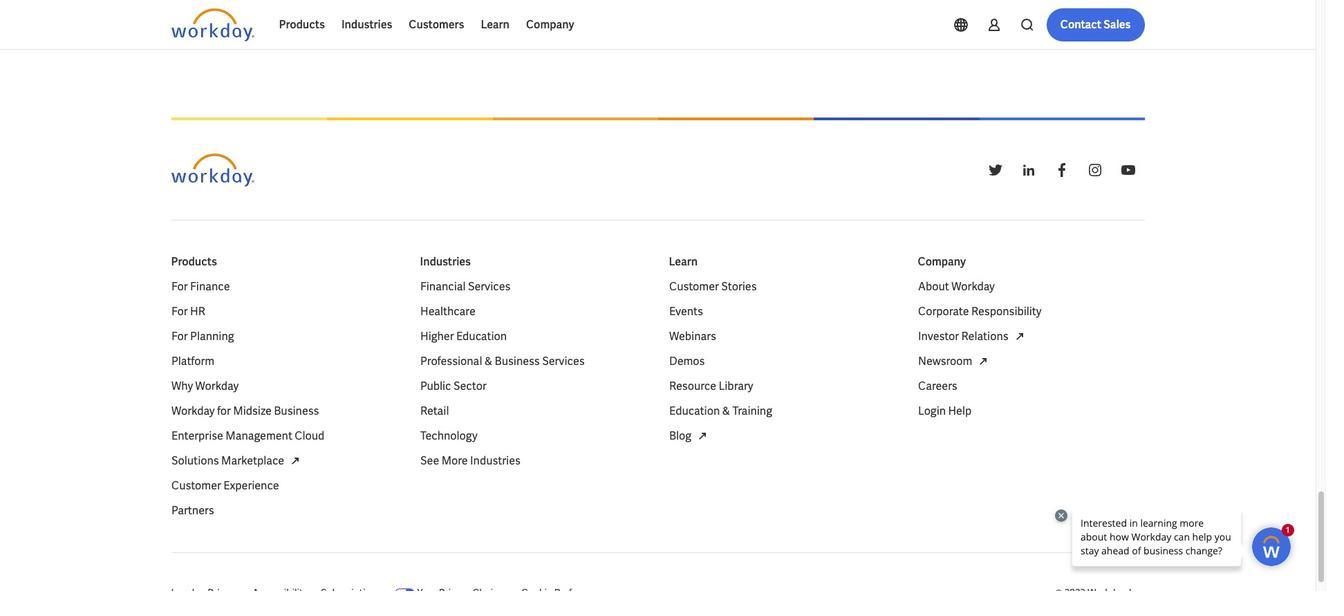 Task type: vqa. For each thing, say whether or not it's contained in the screenshot.
The Partners LINK on the bottom left of page
yes



Task type: describe. For each thing, give the bounding box(es) containing it.
go to linkedin image
[[1021, 162, 1037, 179]]

see more industries
[[420, 454, 520, 468]]

platform link
[[171, 354, 214, 370]]

financial services link
[[420, 279, 510, 295]]

partners
[[171, 504, 214, 518]]

company inside dropdown button
[[526, 17, 574, 32]]

customer stories link
[[669, 279, 757, 295]]

for hr link
[[171, 304, 205, 320]]

customer for customer experience
[[171, 479, 221, 493]]

higher education
[[420, 329, 507, 344]]

newsroom
[[918, 354, 972, 369]]

list for products
[[171, 279, 398, 520]]

higher
[[420, 329, 454, 344]]

resource
[[669, 379, 716, 394]]

0 horizontal spatial services
[[468, 280, 510, 294]]

customer experience link
[[171, 478, 279, 495]]

learn button
[[473, 8, 518, 41]]

about workday link
[[918, 279, 995, 295]]

cloud
[[295, 429, 324, 443]]

1 vertical spatial services
[[542, 354, 585, 369]]

higher education link
[[420, 329, 507, 345]]

go to twitter image
[[987, 162, 1004, 179]]

professional & business services
[[420, 354, 585, 369]]

go to youtube image
[[1120, 162, 1137, 179]]

experience
[[223, 479, 279, 493]]

1 vertical spatial products
[[171, 255, 217, 269]]

demos
[[669, 354, 705, 369]]

for for for hr
[[171, 304, 188, 319]]

stories
[[721, 280, 757, 294]]

workday for midsize business
[[171, 404, 319, 419]]

login
[[918, 404, 946, 419]]

2 go to the homepage image from the top
[[171, 154, 254, 187]]

for hr
[[171, 304, 205, 319]]

professional
[[420, 354, 482, 369]]

for finance link
[[171, 279, 230, 295]]

see more industries link
[[420, 453, 520, 470]]

investor relations
[[918, 329, 1008, 344]]

demos link
[[669, 354, 705, 370]]

see
[[420, 454, 439, 468]]

responsibility
[[971, 304, 1042, 319]]

opens in a new tab image for solutions marketplace
[[287, 453, 303, 470]]

webinars
[[669, 329, 716, 344]]

healthcare
[[420, 304, 475, 319]]

1 go to the homepage image from the top
[[171, 8, 254, 41]]

enterprise management cloud
[[171, 429, 324, 443]]

public
[[420, 379, 451, 394]]

finance
[[190, 280, 230, 294]]

industries inside list
[[470, 454, 520, 468]]

privacy image
[[395, 589, 415, 591]]

marketplace
[[221, 454, 284, 468]]

education & training
[[669, 404, 772, 419]]

opens in a new tab image for newsroom
[[975, 354, 992, 370]]

why
[[171, 379, 193, 394]]

login help link
[[918, 403, 972, 420]]

opens in a new tab image for investor relations
[[1011, 329, 1028, 345]]

list for industries
[[420, 279, 647, 470]]

customers
[[409, 17, 464, 32]]

platform
[[171, 354, 214, 369]]

management
[[225, 429, 292, 443]]

training
[[732, 404, 772, 419]]

for planning
[[171, 329, 234, 344]]

go to facebook image
[[1054, 162, 1070, 179]]

midsize
[[233, 404, 271, 419]]

1 vertical spatial company
[[918, 255, 966, 269]]

contact sales link
[[1047, 8, 1145, 41]]

investor
[[918, 329, 959, 344]]

relations
[[961, 329, 1008, 344]]

1 horizontal spatial education
[[669, 404, 720, 419]]

webinars link
[[669, 329, 716, 345]]

financial services
[[420, 280, 510, 294]]

sector
[[453, 379, 486, 394]]

industries button
[[333, 8, 401, 41]]

library
[[719, 379, 753, 394]]

hr
[[190, 304, 205, 319]]

contact
[[1061, 17, 1102, 32]]

events
[[669, 304, 703, 319]]

technology
[[420, 429, 477, 443]]

learn inside dropdown button
[[481, 17, 510, 32]]

solutions
[[171, 454, 219, 468]]



Task type: locate. For each thing, give the bounding box(es) containing it.
education up professional & business services
[[456, 329, 507, 344]]

0 vertical spatial business
[[495, 354, 540, 369]]

customer experience
[[171, 479, 279, 493]]

0 vertical spatial industries
[[342, 17, 392, 32]]

workday up 'corporate responsibility'
[[952, 280, 995, 294]]

careers
[[918, 379, 957, 394]]

opens in a new tab image
[[1011, 329, 1028, 345], [975, 354, 992, 370], [694, 428, 711, 445], [287, 453, 303, 470]]

resource library link
[[669, 378, 753, 395]]

customer for customer stories
[[669, 280, 719, 294]]

workday for why workday
[[195, 379, 238, 394]]

1 horizontal spatial learn
[[669, 255, 698, 269]]

workday inside about workday link
[[952, 280, 995, 294]]

customer
[[669, 280, 719, 294], [171, 479, 221, 493]]

1 vertical spatial for
[[171, 304, 188, 319]]

company button
[[518, 8, 583, 41]]

& for professional
[[484, 354, 492, 369]]

0 horizontal spatial education
[[456, 329, 507, 344]]

why workday
[[171, 379, 238, 394]]

1 horizontal spatial customer
[[669, 280, 719, 294]]

1 horizontal spatial company
[[918, 255, 966, 269]]

2 list from the left
[[420, 279, 647, 470]]

opens in a new tab image down responsibility
[[1011, 329, 1028, 345]]

products up 'for finance'
[[171, 255, 217, 269]]

0 vertical spatial company
[[526, 17, 574, 32]]

customer up events
[[669, 280, 719, 294]]

corporate responsibility
[[918, 304, 1042, 319]]

0 horizontal spatial customer
[[171, 479, 221, 493]]

go to the homepage image
[[171, 8, 254, 41], [171, 154, 254, 187]]

list for learn
[[669, 279, 896, 445]]

& up sector
[[484, 354, 492, 369]]

for planning link
[[171, 329, 234, 345]]

enterprise management cloud link
[[171, 428, 324, 445]]

services
[[468, 280, 510, 294], [542, 354, 585, 369]]

workday up for
[[195, 379, 238, 394]]

list for company
[[918, 279, 1145, 420]]

industries right "products" dropdown button
[[342, 17, 392, 32]]

education
[[456, 329, 507, 344], [669, 404, 720, 419]]

workday for about workday
[[952, 280, 995, 294]]

for
[[217, 404, 231, 419]]

0 horizontal spatial learn
[[481, 17, 510, 32]]

1 horizontal spatial business
[[495, 354, 540, 369]]

business
[[495, 354, 540, 369], [274, 404, 319, 419]]

business up cloud
[[274, 404, 319, 419]]

careers link
[[918, 378, 957, 395]]

1 vertical spatial industries
[[420, 255, 471, 269]]

1 vertical spatial learn
[[669, 255, 698, 269]]

0 horizontal spatial products
[[171, 255, 217, 269]]

workday for midsize business link
[[171, 403, 319, 420]]

&
[[484, 354, 492, 369], [722, 404, 730, 419]]

0 horizontal spatial company
[[526, 17, 574, 32]]

2 vertical spatial industries
[[470, 454, 520, 468]]

for finance
[[171, 280, 230, 294]]

company
[[526, 17, 574, 32], [918, 255, 966, 269]]

public sector link
[[420, 378, 486, 395]]

for down for hr link
[[171, 329, 188, 344]]

for for for finance
[[171, 280, 188, 294]]

partners link
[[171, 503, 214, 520]]

products inside "products" dropdown button
[[279, 17, 325, 32]]

opens in a new tab image for blog
[[694, 428, 711, 445]]

customer stories
[[669, 280, 757, 294]]

0 vertical spatial learn
[[481, 17, 510, 32]]

1 vertical spatial workday
[[195, 379, 238, 394]]

workday inside workday for midsize business link
[[171, 404, 214, 419]]

contact sales
[[1061, 17, 1131, 32]]

events link
[[669, 304, 703, 320]]

list containing for finance
[[171, 279, 398, 520]]

learn left company dropdown button at the top of page
[[481, 17, 510, 32]]

financial
[[420, 280, 465, 294]]

newsroom link
[[918, 354, 992, 370]]

blog
[[669, 429, 691, 443]]

corporate
[[918, 304, 969, 319]]

customers button
[[401, 8, 473, 41]]

0 horizontal spatial business
[[274, 404, 319, 419]]

1 vertical spatial education
[[669, 404, 720, 419]]

customer down solutions
[[171, 479, 221, 493]]

0 vertical spatial go to the homepage image
[[171, 8, 254, 41]]

4 list from the left
[[918, 279, 1145, 420]]

blog link
[[669, 428, 711, 445]]

company up about
[[918, 255, 966, 269]]

0 vertical spatial for
[[171, 280, 188, 294]]

1 list from the left
[[171, 279, 398, 520]]

opens in a new tab image down relations
[[975, 354, 992, 370]]

learn up customer stories
[[669, 255, 698, 269]]

public sector
[[420, 379, 486, 394]]

2 vertical spatial workday
[[171, 404, 214, 419]]

1 vertical spatial customer
[[171, 479, 221, 493]]

why workday link
[[171, 378, 238, 395]]

products left industries dropdown button
[[279, 17, 325, 32]]

0 vertical spatial customer
[[669, 280, 719, 294]]

products button
[[271, 8, 333, 41]]

healthcare link
[[420, 304, 475, 320]]

solutions marketplace link
[[171, 453, 303, 470]]

opens in a new tab image down cloud
[[287, 453, 303, 470]]

workday inside "why workday" link
[[195, 379, 238, 394]]

enterprise
[[171, 429, 223, 443]]

business down higher education link
[[495, 354, 540, 369]]

0 horizontal spatial &
[[484, 354, 492, 369]]

1 vertical spatial go to the homepage image
[[171, 154, 254, 187]]

about workday
[[918, 280, 995, 294]]

workday up enterprise
[[171, 404, 214, 419]]

3 list from the left
[[669, 279, 896, 445]]

industries right more
[[470, 454, 520, 468]]

opens in a new tab image right blog at the right
[[694, 428, 711, 445]]

solutions marketplace
[[171, 454, 284, 468]]

1 for from the top
[[171, 280, 188, 294]]

0 vertical spatial education
[[456, 329, 507, 344]]

education & training link
[[669, 403, 772, 420]]

retail link
[[420, 403, 449, 420]]

technology link
[[420, 428, 477, 445]]

help
[[948, 404, 972, 419]]

sales
[[1104, 17, 1131, 32]]

more
[[441, 454, 468, 468]]

list
[[171, 279, 398, 520], [420, 279, 647, 470], [669, 279, 896, 445], [918, 279, 1145, 420]]

0 vertical spatial products
[[279, 17, 325, 32]]

list containing financial services
[[420, 279, 647, 470]]

1 vertical spatial &
[[722, 404, 730, 419]]

for for for planning
[[171, 329, 188, 344]]

resource library
[[669, 379, 753, 394]]

professional & business services link
[[420, 354, 585, 370]]

about
[[918, 280, 949, 294]]

industries inside dropdown button
[[342, 17, 392, 32]]

2 vertical spatial for
[[171, 329, 188, 344]]

1 horizontal spatial &
[[722, 404, 730, 419]]

0 vertical spatial &
[[484, 354, 492, 369]]

login help
[[918, 404, 972, 419]]

go to instagram image
[[1087, 162, 1104, 179]]

0 vertical spatial workday
[[952, 280, 995, 294]]

investor relations link
[[918, 329, 1028, 345]]

list containing about workday
[[918, 279, 1145, 420]]

2 for from the top
[[171, 304, 188, 319]]

retail
[[420, 404, 449, 419]]

3 for from the top
[[171, 329, 188, 344]]

education down resource
[[669, 404, 720, 419]]

company right learn dropdown button
[[526, 17, 574, 32]]

lifestyle image image
[[171, 0, 647, 51]]

& for education
[[722, 404, 730, 419]]

corporate responsibility link
[[918, 304, 1042, 320]]

1 horizontal spatial services
[[542, 354, 585, 369]]

& left "training"
[[722, 404, 730, 419]]

for left hr
[[171, 304, 188, 319]]

for up for hr
[[171, 280, 188, 294]]

planning
[[190, 329, 234, 344]]

0 vertical spatial services
[[468, 280, 510, 294]]

workday
[[952, 280, 995, 294], [195, 379, 238, 394], [171, 404, 214, 419]]

1 vertical spatial business
[[274, 404, 319, 419]]

industries up financial
[[420, 255, 471, 269]]

1 horizontal spatial products
[[279, 17, 325, 32]]

list containing customer stories
[[669, 279, 896, 445]]



